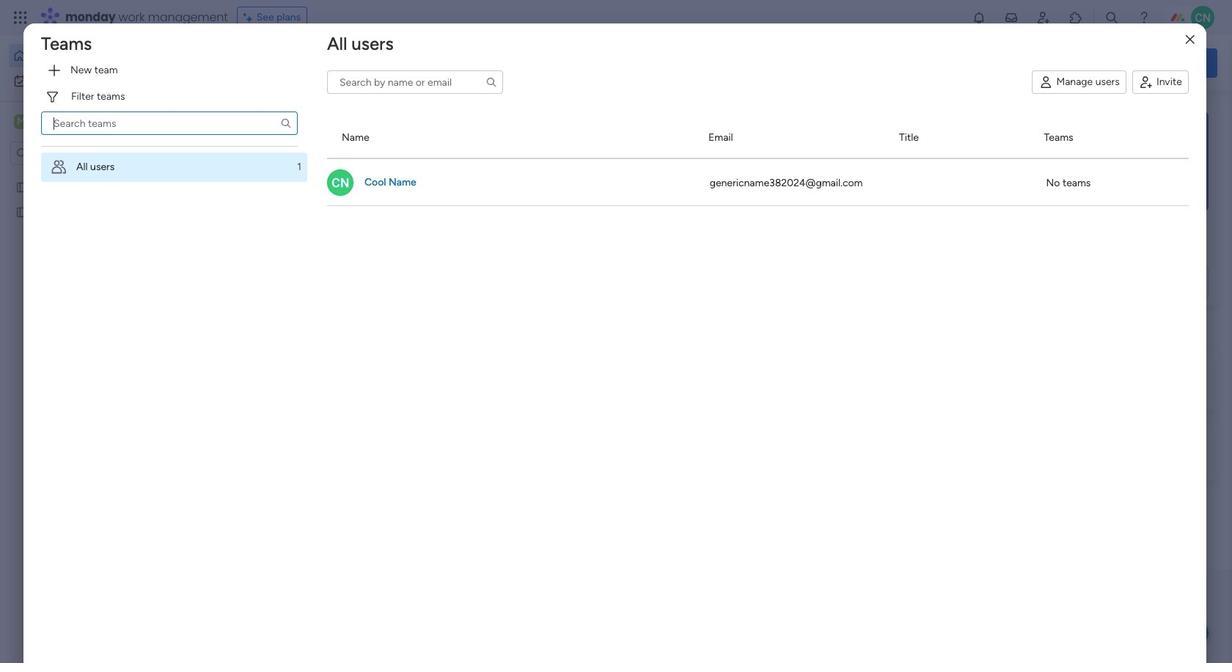 Task type: describe. For each thing, give the bounding box(es) containing it.
2 row from the top
[[327, 159, 1190, 206]]

help center element
[[998, 421, 1218, 480]]

search image
[[280, 117, 292, 129]]

notifications image
[[972, 10, 987, 25]]

Search teams search field
[[41, 112, 298, 135]]

public board image
[[15, 205, 29, 219]]

getting started element
[[998, 350, 1218, 409]]

workspace image
[[14, 114, 29, 130]]

1 row from the top
[[327, 118, 1190, 159]]

see plans image
[[243, 10, 257, 26]]

workspace selection element
[[14, 113, 123, 132]]



Task type: locate. For each thing, give the bounding box(es) containing it.
help image
[[1138, 10, 1152, 25]]

quick search results list box
[[227, 137, 963, 332]]

Search by name or email search field
[[327, 71, 503, 94]]

public board image
[[15, 180, 29, 194]]

row
[[327, 118, 1190, 159], [327, 159, 1190, 206]]

Search in workspace field
[[31, 145, 123, 162]]

search everything image
[[1105, 10, 1120, 25]]

close recently visited image
[[227, 120, 244, 137]]

close image
[[1186, 34, 1195, 45]]

grid
[[327, 118, 1190, 663]]

None search field
[[41, 112, 298, 135]]

cool name image
[[327, 169, 354, 196]]

cool name image
[[1192, 6, 1215, 29]]

list box
[[0, 171, 187, 422]]

None search field
[[327, 71, 503, 94]]

option
[[9, 44, 178, 68], [9, 69, 178, 92], [41, 153, 307, 182], [0, 174, 187, 176]]

update feed image
[[1005, 10, 1019, 25]]

select product image
[[13, 10, 28, 25]]

monday marketplace image
[[1069, 10, 1084, 25]]

search image
[[486, 77, 498, 88]]

templates image image
[[1011, 111, 1205, 212]]

invite members image
[[1037, 10, 1052, 25]]



Task type: vqa. For each thing, say whether or not it's contained in the screenshot.
Back to workspace icon
no



